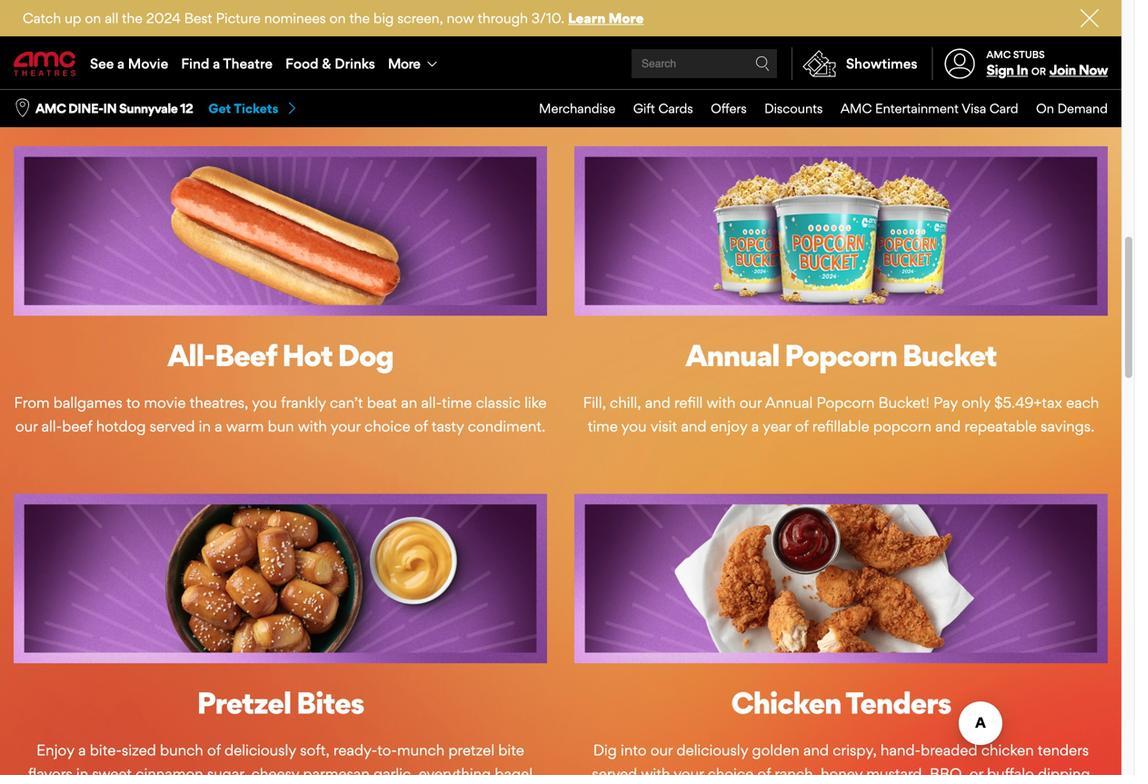 Task type: vqa. For each thing, say whether or not it's contained in the screenshot.
FRIENDLY
no



Task type: describe. For each thing, give the bounding box(es) containing it.
pretzel bites
[[197, 685, 364, 721]]

of inside the "for a treat that's synonymous with showtime, dig into our irresistibly savory amc theatres perfectly popcorn™ – the #1 seller of movie theatre popcorn worldwide."
[[363, 23, 377, 41]]

0 horizontal spatial all-
[[41, 418, 62, 436]]

chips
[[1072, 0, 1108, 18]]

merchandise link
[[522, 90, 616, 127]]

cheesy
[[252, 765, 299, 776]]

amc for card
[[841, 101, 873, 117]]

catch up on all the 2024 best picture nominees on the big screen, now through 3/10. learn more
[[23, 10, 644, 26]]

with inside dig into our deliciously golden and crispy, hand-breaded chicken tenders served with your choice of ranch, honey mustard, bbq, or buffalo dippin
[[642, 765, 671, 776]]

menu containing merchandise
[[522, 90, 1109, 127]]

amc dine-in sunnyvale 12 button
[[35, 100, 193, 117]]

tenders
[[846, 685, 952, 721]]

crisp
[[900, 0, 933, 18]]

#1
[[303, 23, 321, 41]]

garlic,
[[374, 765, 415, 776]]

of inside dig into our deliciously golden and crispy, hand-breaded chicken tenders served with your choice of ranch, honey mustard, bbq, or buffalo dippin
[[758, 765, 771, 776]]

search the AMC website text field
[[639, 57, 756, 70]]

visit
[[651, 418, 678, 436]]

of inside enjoy a bite-sized bunch of deliciously soft, ready-to-munch pretzel bite flavors in sweet cinnamon sugar, cheesy parmesan garlic, everything bage
[[207, 741, 221, 760]]

bun
[[268, 418, 294, 436]]

of inside treat yourself to a concessions favorite with our crisp and crunchy tortilla chips served with your choice of melty nacho cheese spread or zesty salsa.
[[775, 23, 788, 41]]

beef
[[215, 337, 277, 374]]

chicken tenders
[[732, 685, 952, 721]]

offers link
[[694, 90, 747, 127]]

ready-
[[334, 741, 378, 760]]

amc for sunnyvale
[[35, 101, 66, 117]]

sweet
[[92, 765, 132, 776]]

amc entertainment visa card
[[841, 101, 1019, 117]]

join
[[1050, 62, 1077, 78]]

cards
[[659, 101, 694, 117]]

1 horizontal spatial more
[[609, 10, 644, 26]]

crispy,
[[833, 741, 877, 760]]

beat
[[367, 394, 397, 412]]

big
[[374, 10, 394, 26]]

with inside the "for a treat that's synonymous with showtime, dig into our irresistibly savory amc theatres perfectly popcorn™ – the #1 seller of movie theatre popcorn worldwide."
[[230, 0, 259, 18]]

in
[[1017, 62, 1029, 78]]

gift cards link
[[616, 90, 694, 127]]

on
[[1037, 101, 1055, 117]]

fill,
[[583, 394, 606, 412]]

popcorn™
[[191, 23, 262, 41]]

amc inside the "for a treat that's synonymous with showtime, dig into our irresistibly savory amc theatres perfectly popcorn™ – the #1 seller of movie theatre popcorn worldwide."
[[25, 23, 61, 41]]

popcorn inside fill, chill, and refill with our annual popcorn bucket! pay only $5.49+tax each time you visit and enjoy a year of refillable popcorn and repeatable savings.
[[817, 394, 875, 412]]

learn
[[568, 10, 606, 26]]

a right the see
[[117, 55, 125, 72]]

bunch
[[160, 741, 204, 760]]

sized
[[122, 741, 156, 760]]

nominees
[[264, 10, 326, 26]]

0 vertical spatial annual
[[686, 337, 780, 374]]

chicken
[[732, 685, 842, 721]]

more inside more button
[[388, 55, 420, 72]]

your inside dig into our deliciously golden and crispy, hand-breaded chicken tenders served with your choice of ranch, honey mustard, bbq, or buffalo dippin
[[674, 765, 704, 776]]

or inside amc stubs sign in or join now
[[1032, 66, 1047, 77]]

munch
[[397, 741, 445, 760]]

food
[[286, 55, 319, 72]]

soft,
[[300, 741, 330, 760]]

and inside dig into our deliciously golden and crispy, hand-breaded chicken tenders served with your choice of ranch, honey mustard, bbq, or buffalo dippin
[[804, 741, 830, 760]]

hotdog
[[96, 418, 146, 436]]

get tickets
[[209, 101, 279, 117]]

like
[[525, 394, 547, 412]]

pay
[[934, 394, 959, 412]]

all
[[105, 10, 118, 26]]

or inside dig into our deliciously golden and crispy, hand-breaded chicken tenders served with your choice of ranch, honey mustard, bbq, or buffalo dippin
[[970, 765, 984, 776]]

demand
[[1058, 101, 1109, 117]]

buffalo
[[988, 765, 1035, 776]]

and inside treat yourself to a concessions favorite with our crisp and crunchy tortilla chips served with your choice of melty nacho cheese spread or zesty salsa.
[[937, 0, 962, 18]]

0 vertical spatial popcorn
[[785, 337, 898, 374]]

from ballgames to movie theatres, you frankly can't beat an all-time classic like our all-beef hotdog served in a warm bun with your choice of tasty condiment.
[[14, 394, 547, 436]]

screen,
[[398, 10, 443, 26]]

theatre
[[426, 23, 474, 41]]

tickets
[[234, 101, 279, 117]]

submit search icon image
[[756, 56, 770, 71]]

nacho
[[834, 23, 876, 41]]

served inside dig into our deliciously golden and crispy, hand-breaded chicken tenders served with your choice of ranch, honey mustard, bbq, or buffalo dippin
[[592, 765, 638, 776]]

theatres
[[64, 23, 123, 41]]

pretzel
[[449, 741, 495, 760]]

amc entertainment visa card link
[[823, 90, 1019, 127]]

for a treat that's synonymous with showtime, dig into our irresistibly savory amc theatres perfectly popcorn™ – the #1 seller of movie theatre popcorn worldwide.
[[25, 0, 536, 65]]

irresistibly
[[418, 0, 486, 18]]

cinnamon
[[136, 765, 203, 776]]

a inside treat yourself to a concessions favorite with our crisp and crunchy tortilla chips served with your choice of melty nacho cheese spread or zesty salsa.
[[687, 0, 695, 18]]

user profile image
[[935, 49, 986, 79]]

into inside dig into our deliciously golden and crispy, hand-breaded chicken tenders served with your choice of ranch, honey mustard, bbq, or buffalo dippin
[[621, 741, 647, 760]]

1 on from the left
[[85, 10, 101, 26]]

bucket
[[903, 337, 997, 374]]

our inside from ballgames to movie theatres, you frankly can't beat an all-time classic like our all-beef hotdog served in a warm bun with your choice of tasty condiment.
[[15, 418, 38, 436]]

–
[[265, 23, 274, 41]]

our inside dig into our deliciously golden and crispy, hand-breaded chicken tenders served with your choice of ranch, honey mustard, bbq, or buffalo dippin
[[651, 741, 673, 760]]

mustard,
[[867, 765, 927, 776]]

see
[[90, 55, 114, 72]]

bites
[[296, 685, 364, 721]]

learn more link
[[568, 10, 644, 26]]

annual popcorn bucket
[[686, 337, 997, 374]]

honey
[[821, 765, 863, 776]]

chicken tenders image
[[575, 494, 1109, 664]]

favorite
[[786, 0, 837, 18]]

now
[[447, 10, 474, 26]]

2 horizontal spatial the
[[350, 10, 370, 26]]

and down refill
[[682, 418, 707, 436]]

enjoy
[[711, 418, 748, 436]]

tenders
[[1039, 741, 1090, 760]]

choice inside dig into our deliciously golden and crispy, hand-breaded chicken tenders served with your choice of ranch, honey mustard, bbq, or buffalo dippin
[[708, 765, 754, 776]]

into inside the "for a treat that's synonymous with showtime, dig into our irresistibly savory amc theatres perfectly popcorn™ – the #1 seller of movie theatre popcorn worldwide."
[[362, 0, 388, 18]]

find
[[181, 55, 210, 72]]

a inside from ballgames to movie theatres, you frankly can't beat an all-time classic like our all-beef hotdog served in a warm bun with your choice of tasty condiment.
[[215, 418, 222, 436]]

find a theatre link
[[175, 38, 279, 89]]

movie inside from ballgames to movie theatres, you frankly can't beat an all-time classic like our all-beef hotdog served in a warm bun with your choice of tasty condiment.
[[144, 394, 186, 412]]

2024
[[146, 10, 181, 26]]

salsa.
[[1038, 23, 1074, 41]]

your inside from ballgames to movie theatres, you frankly can't beat an all-time classic like our all-beef hotdog served in a warm bun with your choice of tasty condiment.
[[331, 418, 361, 436]]

bucket!
[[879, 394, 930, 412]]

and down "pay"
[[936, 418, 962, 436]]

time inside from ballgames to movie theatres, you frankly can't beat an all-time classic like our all-beef hotdog served in a warm bun with your choice of tasty condiment.
[[442, 394, 472, 412]]

showtimes image
[[793, 47, 847, 80]]

chicken
[[982, 741, 1035, 760]]

our inside the "for a treat that's synonymous with showtime, dig into our irresistibly savory amc theatres perfectly popcorn™ – the #1 seller of movie theatre popcorn worldwide."
[[392, 0, 414, 18]]

all-
[[168, 337, 215, 374]]

served inside treat yourself to a concessions favorite with our crisp and crunchy tortilla chips served with your choice of melty nacho cheese spread or zesty salsa.
[[609, 23, 654, 41]]

in inside from ballgames to movie theatres, you frankly can't beat an all-time classic like our all-beef hotdog served in a warm bun with your choice of tasty condiment.
[[199, 418, 211, 436]]

popcorn inside fill, chill, and refill with our annual popcorn bucket! pay only $5.49+tax each time you visit and enjoy a year of refillable popcorn and repeatable savings.
[[874, 418, 932, 436]]

concessions
[[699, 0, 783, 18]]

a inside the "for a treat that's synonymous with showtime, dig into our irresistibly savory amc theatres perfectly popcorn™ – the #1 seller of movie theatre popcorn worldwide."
[[53, 0, 61, 18]]

sugar,
[[207, 765, 248, 776]]

up
[[65, 10, 81, 26]]

melty
[[792, 23, 830, 41]]

bite
[[499, 741, 525, 760]]

our inside fill, chill, and refill with our annual popcorn bucket! pay only $5.49+tax each time you visit and enjoy a year of refillable popcorn and repeatable savings.
[[740, 394, 762, 412]]

2 on from the left
[[330, 10, 346, 26]]

movie inside the "for a treat that's synonymous with showtime, dig into our irresistibly savory amc theatres perfectly popcorn™ – the #1 seller of movie theatre popcorn worldwide."
[[380, 23, 422, 41]]

only
[[962, 394, 991, 412]]



Task type: locate. For each thing, give the bounding box(es) containing it.
get tickets link
[[209, 100, 299, 117]]

1 vertical spatial or
[[1032, 66, 1047, 77]]

of up sugar,
[[207, 741, 221, 760]]

drinks
[[335, 55, 375, 72]]

the right –
[[277, 23, 300, 41]]

find a theatre
[[181, 55, 273, 72]]

an
[[401, 394, 418, 412]]

0 horizontal spatial more
[[388, 55, 420, 72]]

a left concessions at the top
[[687, 0, 695, 18]]

everything
[[419, 765, 491, 776]]

2 vertical spatial your
[[674, 765, 704, 776]]

to right yourself
[[670, 0, 684, 18]]

amc logo image
[[14, 51, 77, 76], [14, 51, 77, 76]]

on left all
[[85, 10, 101, 26]]

2 vertical spatial served
[[592, 765, 638, 776]]

to for ballgames
[[126, 394, 140, 412]]

1 horizontal spatial movie
[[380, 23, 422, 41]]

hand-
[[881, 741, 921, 760]]

amc for in
[[987, 49, 1012, 60]]

1 vertical spatial served
[[150, 418, 195, 436]]

your inside treat yourself to a concessions favorite with our crisp and crunchy tortilla chips served with your choice of melty nacho cheese spread or zesty salsa.
[[691, 23, 721, 41]]

showtimes
[[847, 55, 918, 72]]

classic
[[476, 394, 521, 412]]

1 horizontal spatial into
[[621, 741, 647, 760]]

a left bite-
[[78, 741, 86, 760]]

year
[[763, 418, 792, 436]]

more down screen,
[[388, 55, 420, 72]]

deliciously
[[225, 741, 296, 760], [677, 741, 749, 760]]

gift cards
[[634, 101, 694, 117]]

time up tasty
[[442, 394, 472, 412]]

1 horizontal spatial all-
[[421, 394, 442, 412]]

0 vertical spatial popcorn
[[478, 23, 536, 41]]

a down theatres,
[[215, 418, 222, 436]]

0 vertical spatial served
[[609, 23, 654, 41]]

0 vertical spatial all-
[[421, 394, 442, 412]]

3/10.
[[532, 10, 565, 26]]

2 deliciously from the left
[[677, 741, 749, 760]]

amc dine-in sunnyvale 12
[[35, 101, 193, 117]]

a right 'find' on the top
[[213, 55, 220, 72]]

gift
[[634, 101, 656, 117]]

time down "fill,"
[[588, 418, 618, 436]]

of inside from ballgames to movie theatres, you frankly can't beat an all-time classic like our all-beef hotdog served in a warm bun with your choice of tasty condiment.
[[414, 418, 428, 436]]

join now button
[[1050, 62, 1109, 78]]

0 horizontal spatial to
[[126, 394, 140, 412]]

a left up
[[53, 0, 61, 18]]

with
[[230, 0, 259, 18], [841, 0, 870, 18], [658, 23, 687, 41], [707, 394, 736, 412], [298, 418, 327, 436], [642, 765, 671, 776]]

choice down golden
[[708, 765, 754, 776]]

annual popcorn bucket image
[[575, 146, 1109, 316]]

0 horizontal spatial the
[[122, 10, 143, 26]]

choice down beat
[[365, 418, 411, 436]]

a inside fill, chill, and refill with our annual popcorn bucket! pay only $5.49+tax each time you visit and enjoy a year of refillable popcorn and repeatable savings.
[[752, 418, 760, 436]]

0 vertical spatial menu
[[0, 38, 1122, 89]]

all-
[[421, 394, 442, 412], [41, 418, 62, 436]]

our up enjoy on the bottom right of the page
[[740, 394, 762, 412]]

and up 'ranch,'
[[804, 741, 830, 760]]

0 vertical spatial more
[[609, 10, 644, 26]]

a inside enjoy a bite-sized bunch of deliciously soft, ready-to-munch pretzel bite flavors in sweet cinnamon sugar, cheesy parmesan garlic, everything bage
[[78, 741, 86, 760]]

or right bbq,
[[970, 765, 984, 776]]

1 horizontal spatial deliciously
[[677, 741, 749, 760]]

enjoy a bite-sized bunch of deliciously soft, ready-to-munch pretzel bite flavors in sweet cinnamon sugar, cheesy parmesan garlic, everything bage
[[28, 741, 533, 776]]

amc up 'sign' on the right top
[[987, 49, 1012, 60]]

stubs
[[1014, 49, 1046, 60]]

the left "big"
[[350, 10, 370, 26]]

all- down from
[[41, 418, 62, 436]]

dig
[[337, 0, 359, 18]]

0 horizontal spatial into
[[362, 0, 388, 18]]

pretzel
[[197, 685, 291, 721]]

crunchy
[[966, 0, 1022, 18]]

theatres,
[[190, 394, 249, 412]]

refillable
[[813, 418, 870, 436]]

served right hotdog
[[150, 418, 195, 436]]

1 vertical spatial to
[[126, 394, 140, 412]]

or right in
[[1032, 66, 1047, 77]]

sign in or join amc stubs element
[[933, 38, 1109, 89]]

more button
[[382, 38, 448, 89]]

showtimes link
[[792, 47, 918, 80]]

in inside enjoy a bite-sized bunch of deliciously soft, ready-to-munch pretzel bite flavors in sweet cinnamon sugar, cheesy parmesan garlic, everything bage
[[76, 765, 88, 776]]

0 horizontal spatial movie
[[144, 394, 186, 412]]

and up spread
[[937, 0, 962, 18]]

1 deliciously from the left
[[225, 741, 296, 760]]

the right all
[[122, 10, 143, 26]]

close this dialog image
[[1090, 720, 1109, 738]]

with inside from ballgames to movie theatres, you frankly can't beat an all-time classic like our all-beef hotdog served in a warm bun with your choice of tasty condiment.
[[298, 418, 327, 436]]

amc inside amc stubs sign in or join now
[[987, 49, 1012, 60]]

2 vertical spatial or
[[970, 765, 984, 776]]

see a movie link
[[84, 38, 175, 89]]

0 horizontal spatial you
[[252, 394, 277, 412]]

ranch,
[[775, 765, 818, 776]]

sunnyvale
[[119, 101, 178, 117]]

dig into our deliciously golden and crispy, hand-breaded chicken tenders served with your choice of ranch, honey mustard, bbq, or buffalo dippin
[[592, 741, 1091, 776]]

pretzel bites image
[[14, 494, 547, 664]]

popcorn down bucket!
[[874, 418, 932, 436]]

synonymous
[[140, 0, 226, 18]]

2 vertical spatial choice
[[708, 765, 754, 776]]

amc down for
[[25, 23, 61, 41]]

to inside treat yourself to a concessions favorite with our crisp and crunchy tortilla chips served with your choice of melty nacho cheese spread or zesty salsa.
[[670, 0, 684, 18]]

discounts
[[765, 101, 823, 117]]

offers
[[711, 101, 747, 117]]

you inside fill, chill, and refill with our annual popcorn bucket! pay only $5.49+tax each time you visit and enjoy a year of refillable popcorn and repeatable savings.
[[622, 418, 647, 436]]

1 horizontal spatial time
[[588, 418, 618, 436]]

now
[[1079, 62, 1109, 78]]

frankly
[[281, 394, 326, 412]]

all- right an
[[421, 394, 442, 412]]

amc left dine-
[[35, 101, 66, 117]]

treat
[[575, 0, 609, 18]]

1 horizontal spatial popcorn
[[874, 418, 932, 436]]

breaded
[[921, 741, 978, 760]]

annual
[[686, 337, 780, 374], [766, 394, 813, 412]]

choice inside treat yourself to a concessions favorite with our crisp and crunchy tortilla chips served with your choice of melty nacho cheese spread or zesty salsa.
[[725, 23, 771, 41]]

0 horizontal spatial time
[[442, 394, 472, 412]]

1 vertical spatial you
[[622, 418, 647, 436]]

amc down showtimes link
[[841, 101, 873, 117]]

in down theatres,
[[199, 418, 211, 436]]

of down golden
[[758, 765, 771, 776]]

0 vertical spatial movie
[[380, 23, 422, 41]]

entertainment
[[876, 101, 959, 117]]

0 vertical spatial choice
[[725, 23, 771, 41]]

0 vertical spatial your
[[691, 23, 721, 41]]

to for yourself
[[670, 0, 684, 18]]

our right dig
[[651, 741, 673, 760]]

popcorn up refillable on the right of page
[[817, 394, 875, 412]]

0 horizontal spatial deliciously
[[225, 741, 296, 760]]

1 vertical spatial into
[[621, 741, 647, 760]]

0 vertical spatial into
[[362, 0, 388, 18]]

1 vertical spatial movie
[[144, 394, 186, 412]]

1 horizontal spatial on
[[330, 10, 346, 26]]

to up hotdog
[[126, 394, 140, 412]]

1 horizontal spatial in
[[199, 418, 211, 436]]

or
[[982, 23, 996, 41], [1032, 66, 1047, 77], [970, 765, 984, 776]]

deliciously inside dig into our deliciously golden and crispy, hand-breaded chicken tenders served with your choice of ranch, honey mustard, bbq, or buffalo dippin
[[677, 741, 749, 760]]

0 horizontal spatial popcorn
[[478, 23, 536, 41]]

1 vertical spatial popcorn
[[874, 418, 932, 436]]

12
[[180, 101, 193, 117]]

0 vertical spatial in
[[199, 418, 211, 436]]

popcorn down savory
[[478, 23, 536, 41]]

1 horizontal spatial to
[[670, 0, 684, 18]]

savings.
[[1041, 418, 1095, 436]]

of right year on the bottom of the page
[[796, 418, 809, 436]]

catch
[[23, 10, 61, 26]]

you inside from ballgames to movie theatres, you frankly can't beat an all-time classic like our all-beef hotdog served in a warm bun with your choice of tasty condiment.
[[252, 394, 277, 412]]

0 vertical spatial or
[[982, 23, 996, 41]]

food & drinks
[[286, 55, 375, 72]]

of inside fill, chill, and refill with our annual popcorn bucket! pay only $5.49+tax each time you visit and enjoy a year of refillable popcorn and repeatable savings.
[[796, 418, 809, 436]]

popcorn up fill, chill, and refill with our annual popcorn bucket! pay only $5.49+tax each time you visit and enjoy a year of refillable popcorn and repeatable savings.
[[785, 337, 898, 374]]

discounts link
[[747, 90, 823, 127]]

menu up merchandise "link"
[[0, 38, 1122, 89]]

dog
[[338, 337, 394, 374]]

popcorn inside the "for a treat that's synonymous with showtime, dig into our irresistibly savory amc theatres perfectly popcorn™ – the #1 seller of movie theatre popcorn worldwide."
[[478, 23, 536, 41]]

1 vertical spatial annual
[[766, 394, 813, 412]]

annual inside fill, chill, and refill with our annual popcorn bucket! pay only $5.49+tax each time you visit and enjoy a year of refillable popcorn and repeatable savings.
[[766, 394, 813, 412]]

0 horizontal spatial on
[[85, 10, 101, 26]]

hot dog image
[[14, 146, 547, 316]]

1 vertical spatial menu
[[522, 90, 1109, 127]]

get
[[209, 101, 231, 117]]

and up visit
[[645, 394, 671, 412]]

movie left theatre
[[380, 23, 422, 41]]

to
[[670, 0, 684, 18], [126, 394, 140, 412]]

movie up hotdog
[[144, 394, 186, 412]]

to inside from ballgames to movie theatres, you frankly can't beat an all-time classic like our all-beef hotdog served in a warm bun with your choice of tasty condiment.
[[126, 394, 140, 412]]

deliciously inside enjoy a bite-sized bunch of deliciously soft, ready-to-munch pretzel bite flavors in sweet cinnamon sugar, cheesy parmesan garlic, everything bage
[[225, 741, 296, 760]]

choice
[[725, 23, 771, 41], [365, 418, 411, 436], [708, 765, 754, 776]]

0 vertical spatial you
[[252, 394, 277, 412]]

showtime,
[[263, 0, 333, 18]]

served
[[609, 23, 654, 41], [150, 418, 195, 436], [592, 765, 638, 776]]

or inside treat yourself to a concessions favorite with our crisp and crunchy tortilla chips served with your choice of melty nacho cheese spread or zesty salsa.
[[982, 23, 996, 41]]

amc stubs sign in or join now
[[987, 49, 1109, 78]]

the inside the "for a treat that's synonymous with showtime, dig into our irresistibly savory amc theatres perfectly popcorn™ – the #1 seller of movie theatre popcorn worldwide."
[[277, 23, 300, 41]]

1 vertical spatial all-
[[41, 418, 62, 436]]

choice inside from ballgames to movie theatres, you frankly can't beat an all-time classic like our all-beef hotdog served in a warm bun with your choice of tasty condiment.
[[365, 418, 411, 436]]

annual up year on the bottom of the page
[[766, 394, 813, 412]]

our down from
[[15, 418, 38, 436]]

1 vertical spatial more
[[388, 55, 420, 72]]

0 vertical spatial time
[[442, 394, 472, 412]]

1 vertical spatial in
[[76, 765, 88, 776]]

amc inside button
[[35, 101, 66, 117]]

served down yourself
[[609, 23, 654, 41]]

a left year on the bottom of the page
[[752, 418, 760, 436]]

the
[[122, 10, 143, 26], [350, 10, 370, 26], [277, 23, 300, 41]]

you up bun
[[252, 394, 277, 412]]

served inside from ballgames to movie theatres, you frankly can't beat an all-time classic like our all-beef hotdog served in a warm bun with your choice of tasty condiment.
[[150, 418, 195, 436]]

of right seller
[[363, 23, 377, 41]]

or down crunchy
[[982, 23, 996, 41]]

1 vertical spatial choice
[[365, 418, 411, 436]]

our inside treat yourself to a concessions favorite with our crisp and crunchy tortilla chips served with your choice of melty nacho cheese spread or zesty salsa.
[[874, 0, 896, 18]]

dig
[[594, 741, 617, 760]]

in
[[103, 101, 117, 117]]

parmesan
[[303, 765, 370, 776]]

our up cheese on the top right of page
[[874, 0, 896, 18]]

deliciously left golden
[[677, 741, 749, 760]]

zesty
[[999, 23, 1034, 41]]

tortilla
[[1025, 0, 1068, 18]]

condiment.
[[468, 418, 546, 436]]

bbq,
[[930, 765, 966, 776]]

with inside fill, chill, and refill with our annual popcorn bucket! pay only $5.49+tax each time you visit and enjoy a year of refillable popcorn and repeatable savings.
[[707, 394, 736, 412]]

you down chill,
[[622, 418, 647, 436]]

visa
[[962, 101, 987, 117]]

in left the sweet
[[76, 765, 88, 776]]

flavors
[[28, 765, 72, 776]]

spread
[[932, 23, 978, 41]]

deliciously up cheesy
[[225, 741, 296, 760]]

1 vertical spatial your
[[331, 418, 361, 436]]

yourself
[[612, 0, 666, 18]]

1 vertical spatial popcorn
[[817, 394, 875, 412]]

&
[[322, 55, 331, 72]]

hot
[[282, 337, 333, 374]]

served down dig
[[592, 765, 638, 776]]

of down an
[[414, 418, 428, 436]]

time inside fill, chill, and refill with our annual popcorn bucket! pay only $5.49+tax each time you visit and enjoy a year of refillable popcorn and repeatable savings.
[[588, 418, 618, 436]]

bite-
[[90, 741, 122, 760]]

our left irresistibly
[[392, 0, 414, 18]]

savory
[[490, 0, 534, 18]]

on right #1
[[330, 10, 346, 26]]

choice down concessions at the top
[[725, 23, 771, 41]]

menu
[[0, 38, 1122, 89], [522, 90, 1109, 127]]

chill,
[[610, 394, 642, 412]]

more right treat
[[609, 10, 644, 26]]

1 vertical spatial time
[[588, 418, 618, 436]]

picture
[[216, 10, 261, 26]]

golden
[[753, 741, 800, 760]]

menu down showtimes image
[[522, 90, 1109, 127]]

1 horizontal spatial you
[[622, 418, 647, 436]]

of left melty
[[775, 23, 788, 41]]

menu containing more
[[0, 38, 1122, 89]]

1 horizontal spatial the
[[277, 23, 300, 41]]

repeatable
[[965, 418, 1038, 436]]

0 vertical spatial to
[[670, 0, 684, 18]]

0 horizontal spatial in
[[76, 765, 88, 776]]

annual up refill
[[686, 337, 780, 374]]



